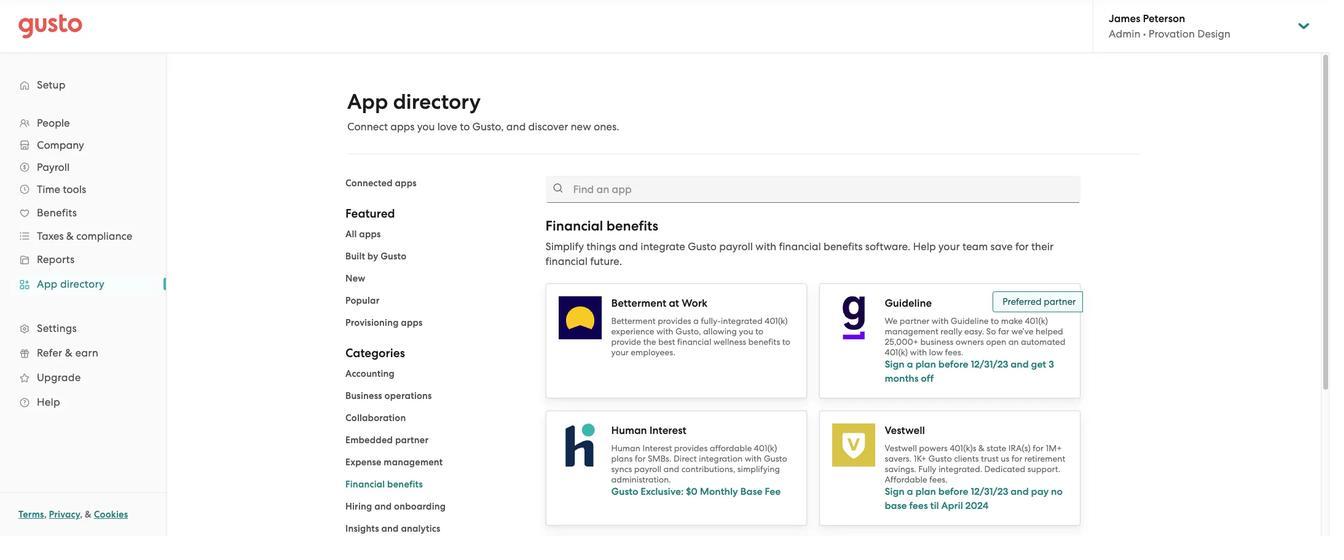 Task type: locate. For each thing, give the bounding box(es) containing it.
help down upgrade
[[37, 396, 60, 408]]

before inside the guideline we partner with guideline to make 401(k) management really easy. so far we've helped 25,000+ business owners open an automated 401(k) with low fees. sign a plan before 12/31/23 and get 3 months off
[[939, 359, 969, 370]]

0 horizontal spatial financial
[[346, 479, 385, 490]]

1 , from the left
[[44, 509, 47, 520]]

1 horizontal spatial app
[[347, 89, 388, 114]]

provation
[[1149, 28, 1196, 40]]

guideline logo image
[[832, 296, 875, 339]]

financial inside financial benefits simplify things and integrate gusto payroll with financial benefits software. help your team save for their financial future.
[[546, 218, 604, 234]]

and inside human interest human interest provides affordable 401(k) plans for smbs. direct integration with gusto syncs payroll and contributions, simplifying administration. gusto exclusive: $0 monthly base fee
[[664, 464, 680, 474]]

401(k) inside betterment at work betterment provides a fully-integrated 401(k) experience with gusto, allowing you to provide the best financial wellness benefits to your employees.
[[765, 316, 788, 326]]

1 horizontal spatial gusto,
[[676, 327, 701, 336]]

partner up the expense management
[[395, 435, 429, 446]]

collaboration link
[[346, 413, 406, 424]]

fully
[[919, 464, 937, 474]]

help right software.
[[914, 240, 936, 253]]

management
[[885, 327, 939, 336], [384, 457, 443, 468]]

1 vertical spatial plan
[[916, 486, 937, 498]]

1 horizontal spatial help
[[914, 240, 936, 253]]

you down integrated
[[739, 327, 754, 336]]

at
[[669, 297, 680, 310]]

betterment at work betterment provides a fully-integrated 401(k) experience with gusto, allowing you to provide the best financial wellness benefits to your employees.
[[612, 297, 791, 357]]

gusto right by
[[381, 251, 407, 262]]

1 horizontal spatial financial
[[678, 337, 712, 347]]

1 vertical spatial partner
[[900, 316, 930, 326]]

hiring and onboarding
[[346, 501, 446, 512]]

to up the so
[[991, 316, 1000, 326]]

apps right all
[[359, 229, 381, 240]]

1 vertical spatial vestwell
[[885, 443, 918, 453]]

None search field
[[546, 176, 1081, 203]]

contributions,
[[682, 464, 736, 474]]

0 vertical spatial directory
[[393, 89, 481, 114]]

wellness
[[714, 337, 747, 347]]

0 vertical spatial 12/31/23
[[971, 359, 1009, 370]]

for up retirement
[[1033, 443, 1044, 453]]

app inside 'gusto navigation' element
[[37, 278, 58, 290]]

a inside the guideline we partner with guideline to make 401(k) management really easy. so far we've helped 25,000+ business owners open an automated 401(k) with low fees. sign a plan before 12/31/23 and get 3 months off
[[907, 359, 914, 370]]

plan inside the guideline we partner with guideline to make 401(k) management really easy. so far we've helped 25,000+ business owners open an automated 401(k) with low fees. sign a plan before 12/31/23 and get 3 months off
[[916, 359, 937, 370]]

apps right provisioning
[[401, 317, 423, 328]]

and
[[507, 121, 526, 133], [619, 240, 638, 253], [1011, 359, 1029, 370], [664, 464, 680, 474], [1011, 486, 1029, 498], [375, 501, 392, 512], [382, 523, 399, 534]]

2 horizontal spatial partner
[[1044, 296, 1077, 308]]

insights and analytics link
[[346, 523, 441, 534]]

interest
[[650, 424, 687, 437], [643, 443, 672, 453]]

new link
[[346, 273, 366, 284]]

apps for provisioning apps
[[401, 317, 423, 328]]

401(k) up helped
[[1025, 316, 1049, 326]]

business operations link
[[346, 391, 432, 402]]

1 horizontal spatial directory
[[393, 89, 481, 114]]

1 vertical spatial you
[[739, 327, 754, 336]]

a up months
[[907, 359, 914, 370]]

& left earn
[[65, 347, 73, 359]]

connected
[[346, 178, 393, 189]]

3
[[1049, 359, 1055, 370]]

app inside app directory connect apps you love to gusto, and discover new ones.
[[347, 89, 388, 114]]

list containing people
[[0, 112, 166, 415]]

1 vertical spatial 12/31/23
[[971, 486, 1009, 498]]

and inside financial benefits simplify things and integrate gusto payroll with financial benefits software. help your team save for their financial future.
[[619, 240, 638, 253]]

savers.
[[885, 454, 912, 464]]

refer & earn link
[[12, 342, 154, 364]]

and inside the guideline we partner with guideline to make 401(k) management really easy. so far we've helped 25,000+ business owners open an automated 401(k) with low fees. sign a plan before 12/31/23 and get 3 months off
[[1011, 359, 1029, 370]]

1 vertical spatial sign
[[885, 486, 905, 498]]

financial down expense
[[346, 479, 385, 490]]

partner
[[1044, 296, 1077, 308], [900, 316, 930, 326], [395, 435, 429, 446]]

sign up base
[[885, 486, 905, 498]]

gusto,
[[473, 121, 504, 133], [676, 327, 701, 336]]

list for categories
[[346, 367, 527, 536]]

new
[[346, 273, 366, 284]]

financial down simplify
[[546, 255, 588, 268]]

0 vertical spatial your
[[939, 240, 960, 253]]

directory down reports link
[[60, 278, 105, 290]]

provides up direct
[[675, 443, 708, 453]]

fee
[[765, 486, 781, 498]]

1 vertical spatial guideline
[[951, 316, 989, 326]]

1 horizontal spatial management
[[885, 327, 939, 336]]

1 horizontal spatial your
[[939, 240, 960, 253]]

partner inside list
[[395, 435, 429, 446]]

directory inside app directory connect apps you love to gusto, and discover new ones.
[[393, 89, 481, 114]]

and left get
[[1011, 359, 1029, 370]]

2 vertical spatial partner
[[395, 435, 429, 446]]

to right "love"
[[460, 121, 470, 133]]

0 vertical spatial payroll
[[720, 240, 753, 253]]

financial down fully-
[[678, 337, 712, 347]]

apps right connected
[[395, 178, 417, 189]]

2 human from the top
[[612, 443, 641, 453]]

1 vertical spatial fees.
[[930, 475, 948, 485]]

2 plan from the top
[[916, 486, 937, 498]]

provisioning apps link
[[346, 317, 423, 328]]

trust
[[982, 454, 999, 464]]

1 horizontal spatial payroll
[[720, 240, 753, 253]]

save
[[991, 240, 1013, 253]]

financial up simplify
[[546, 218, 604, 234]]

1 vestwell from the top
[[885, 424, 926, 437]]

guideline up we
[[885, 297, 932, 310]]

before down the low
[[939, 359, 969, 370]]

home image
[[18, 14, 82, 38]]

0 horizontal spatial guideline
[[885, 297, 932, 310]]

& inside vestwell vestwell powers 401(k)s & state ira(s) for 1m+ savers. 1k+ gusto clients trust us for retirement savings. fully integrated. dedicated support. affordable fees. sign a plan before 12/31/23 and pay no base fees til april 2024
[[979, 443, 985, 453]]

far
[[999, 327, 1010, 336]]

cookies button
[[94, 507, 128, 522]]

0 horizontal spatial your
[[612, 347, 629, 357]]

app up connect
[[347, 89, 388, 114]]

fully-
[[701, 316, 721, 326]]

payroll inside human interest human interest provides affordable 401(k) plans for smbs. direct integration with gusto syncs payroll and contributions, simplifying administration. gusto exclusive: $0 monthly base fee
[[635, 464, 662, 474]]

syncs
[[612, 464, 632, 474]]

& inside dropdown button
[[66, 230, 74, 242]]

app directory connect apps you love to gusto, and discover new ones.
[[347, 89, 620, 133]]

0 vertical spatial plan
[[916, 359, 937, 370]]

0 horizontal spatial help
[[37, 396, 60, 408]]

1 vertical spatial gusto,
[[676, 327, 701, 336]]

0 vertical spatial you
[[417, 121, 435, 133]]

connect
[[347, 121, 388, 133]]

2 sign from the top
[[885, 486, 905, 498]]

to down integrated
[[756, 327, 764, 336]]

pay
[[1032, 486, 1049, 498]]

401(k) right integrated
[[765, 316, 788, 326]]

, left cookies button
[[80, 509, 83, 520]]

1 vertical spatial your
[[612, 347, 629, 357]]

provides inside betterment at work betterment provides a fully-integrated 401(k) experience with gusto, allowing you to provide the best financial wellness benefits to your employees.
[[658, 316, 692, 326]]

1 sign from the top
[[885, 359, 905, 370]]

2 vertical spatial financial
[[678, 337, 712, 347]]

and down financial benefits
[[375, 501, 392, 512]]

payroll button
[[12, 156, 154, 178]]

a inside betterment at work betterment provides a fully-integrated 401(k) experience with gusto, allowing you to provide the best financial wellness benefits to your employees.
[[694, 316, 699, 326]]

0 horizontal spatial gusto,
[[473, 121, 504, 133]]

1 human from the top
[[612, 424, 647, 437]]

&
[[66, 230, 74, 242], [65, 347, 73, 359], [979, 443, 985, 453], [85, 509, 92, 520]]

analytics
[[401, 523, 441, 534]]

1 vertical spatial payroll
[[635, 464, 662, 474]]

work
[[682, 297, 708, 310]]

1 horizontal spatial partner
[[900, 316, 930, 326]]

gusto down powers
[[929, 454, 952, 464]]

earn
[[75, 347, 98, 359]]

0 vertical spatial partner
[[1044, 296, 1077, 308]]

1 vertical spatial directory
[[60, 278, 105, 290]]

apps
[[391, 121, 415, 133], [395, 178, 417, 189], [359, 229, 381, 240], [401, 317, 423, 328]]

direct
[[674, 454, 697, 464]]

help inside 'help' 'link'
[[37, 396, 60, 408]]

apps for connected apps
[[395, 178, 417, 189]]

0 horizontal spatial financial
[[546, 255, 588, 268]]

0 vertical spatial a
[[694, 316, 699, 326]]

their
[[1032, 240, 1054, 253]]

list containing all apps
[[346, 227, 527, 330]]

app down reports
[[37, 278, 58, 290]]

human interest human interest provides affordable 401(k) plans for smbs. direct integration with gusto syncs payroll and contributions, simplifying administration. gusto exclusive: $0 monthly base fee
[[612, 424, 788, 498]]

get
[[1032, 359, 1047, 370]]

partner right we
[[900, 316, 930, 326]]

love
[[438, 121, 458, 133]]

and inside vestwell vestwell powers 401(k)s & state ira(s) for 1m+ savers. 1k+ gusto clients trust us for retirement savings. fully integrated. dedicated support. affordable fees. sign a plan before 12/31/23 and pay no base fees til april 2024
[[1011, 486, 1029, 498]]

partner up helped
[[1044, 296, 1077, 308]]

hiring
[[346, 501, 372, 512]]

list for featured
[[346, 227, 527, 330]]

1 horizontal spatial financial
[[546, 218, 604, 234]]

1 horizontal spatial you
[[739, 327, 754, 336]]

and down hiring and onboarding on the left of the page
[[382, 523, 399, 534]]

human
[[612, 424, 647, 437], [612, 443, 641, 453]]

0 horizontal spatial you
[[417, 121, 435, 133]]

and up 'future.' in the top of the page
[[619, 240, 638, 253]]

state
[[987, 443, 1007, 453]]

financial inside list
[[346, 479, 385, 490]]

0 horizontal spatial management
[[384, 457, 443, 468]]

& right the "taxes"
[[66, 230, 74, 242]]

gusto, right "love"
[[473, 121, 504, 133]]

0 vertical spatial human
[[612, 424, 647, 437]]

setup link
[[12, 74, 154, 96]]

0 vertical spatial app
[[347, 89, 388, 114]]

0 horizontal spatial partner
[[395, 435, 429, 446]]

1 vertical spatial help
[[37, 396, 60, 408]]

before up april
[[939, 486, 969, 498]]

0 vertical spatial interest
[[650, 424, 687, 437]]

taxes & compliance
[[37, 230, 132, 242]]

0 vertical spatial financial
[[779, 240, 821, 253]]

1 12/31/23 from the top
[[971, 359, 1009, 370]]

0 vertical spatial gusto,
[[473, 121, 504, 133]]

payroll inside financial benefits simplify things and integrate gusto payroll with financial benefits software. help your team save for their financial future.
[[720, 240, 753, 253]]

1 vertical spatial before
[[939, 486, 969, 498]]

12/31/23 down open
[[971, 359, 1009, 370]]

1 horizontal spatial ,
[[80, 509, 83, 520]]

insights
[[346, 523, 379, 534]]

financial for financial benefits simplify things and integrate gusto payroll with financial benefits software. help your team save for their financial future.
[[546, 218, 604, 234]]

App Search field
[[546, 176, 1081, 203]]

time
[[37, 183, 60, 196]]

provides down at
[[658, 316, 692, 326]]

and down the smbs.
[[664, 464, 680, 474]]

directory inside 'gusto navigation' element
[[60, 278, 105, 290]]

company
[[37, 139, 84, 151]]

12/31/23 inside the guideline we partner with guideline to make 401(k) management really easy. so far we've helped 25,000+ business owners open an automated 401(k) with low fees. sign a plan before 12/31/23 and get 3 months off
[[971, 359, 1009, 370]]

gusto navigation element
[[0, 53, 166, 434]]

gusto, inside betterment at work betterment provides a fully-integrated 401(k) experience with gusto, allowing you to provide the best financial wellness benefits to your employees.
[[676, 327, 701, 336]]

2 12/31/23 from the top
[[971, 486, 1009, 498]]

financial benefits link
[[346, 479, 423, 490]]

experience
[[612, 327, 655, 336]]

apps for all apps
[[359, 229, 381, 240]]

for inside financial benefits simplify things and integrate gusto payroll with financial benefits software. help your team save for their financial future.
[[1016, 240, 1029, 253]]

directory up "love"
[[393, 89, 481, 114]]

gusto inside vestwell vestwell powers 401(k)s & state ira(s) for 1m+ savers. 1k+ gusto clients trust us for retirement savings. fully integrated. dedicated support. affordable fees. sign a plan before 12/31/23 and pay no base fees til april 2024
[[929, 454, 952, 464]]

fees. right the low
[[946, 347, 964, 357]]

for inside human interest human interest provides affordable 401(k) plans for smbs. direct integration with gusto syncs payroll and contributions, simplifying administration. gusto exclusive: $0 monthly base fee
[[635, 454, 646, 464]]

0 vertical spatial financial
[[546, 218, 604, 234]]

for right plans
[[635, 454, 646, 464]]

financial down the app search field
[[779, 240, 821, 253]]

app for app directory
[[37, 278, 58, 290]]

plan up fees
[[916, 486, 937, 498]]

0 vertical spatial management
[[885, 327, 939, 336]]

financial inside betterment at work betterment provides a fully-integrated 401(k) experience with gusto, allowing you to provide the best financial wellness benefits to your employees.
[[678, 337, 712, 347]]

list containing accounting
[[346, 367, 527, 536]]

integrated
[[721, 316, 763, 326]]

& up trust at the right bottom of page
[[979, 443, 985, 453]]

people button
[[12, 112, 154, 134]]

you
[[417, 121, 435, 133], [739, 327, 754, 336]]

embedded
[[346, 435, 393, 446]]

provides for at
[[658, 316, 692, 326]]

1 vertical spatial betterment
[[612, 316, 656, 326]]

provides
[[658, 316, 692, 326], [675, 443, 708, 453]]

fees. down fully
[[930, 475, 948, 485]]

featured
[[346, 207, 395, 221]]

0 vertical spatial betterment
[[612, 297, 667, 310]]

expense management
[[346, 457, 443, 468]]

base
[[885, 500, 907, 511]]

0 vertical spatial fees.
[[946, 347, 964, 357]]

1 vertical spatial provides
[[675, 443, 708, 453]]

time tools
[[37, 183, 86, 196]]

0 vertical spatial help
[[914, 240, 936, 253]]

0 horizontal spatial app
[[37, 278, 58, 290]]

gusto, down fully-
[[676, 327, 701, 336]]

payroll
[[720, 240, 753, 253], [635, 464, 662, 474]]

and left discover
[[507, 121, 526, 133]]

so
[[987, 327, 997, 336]]

management inside the guideline we partner with guideline to make 401(k) management really easy. so far we've helped 25,000+ business owners open an automated 401(k) with low fees. sign a plan before 12/31/23 and get 3 months off
[[885, 327, 939, 336]]

peterson
[[1144, 12, 1186, 25]]

for right save
[[1016, 240, 1029, 253]]

1 vertical spatial app
[[37, 278, 58, 290]]

app
[[347, 89, 388, 114], [37, 278, 58, 290]]

sign inside the guideline we partner with guideline to make 401(k) management really easy. so far we've helped 25,000+ business owners open an automated 401(k) with low fees. sign a plan before 12/31/23 and get 3 months off
[[885, 359, 905, 370]]

1 before from the top
[[939, 359, 969, 370]]

sign up months
[[885, 359, 905, 370]]

preferred partner
[[1003, 296, 1077, 308]]

a left fully-
[[694, 316, 699, 326]]

0 vertical spatial before
[[939, 359, 969, 370]]

discover
[[529, 121, 568, 133]]

help
[[914, 240, 936, 253], [37, 396, 60, 408]]

you left "love"
[[417, 121, 435, 133]]

2 vertical spatial a
[[907, 486, 914, 498]]

apps inside app directory connect apps you love to gusto, and discover new ones.
[[391, 121, 415, 133]]

built
[[346, 251, 365, 262]]

your inside financial benefits simplify things and integrate gusto payroll with financial benefits software. help your team save for their financial future.
[[939, 240, 960, 253]]

1 vertical spatial human
[[612, 443, 641, 453]]

fees. inside vestwell vestwell powers 401(k)s & state ira(s) for 1m+ savers. 1k+ gusto clients trust us for retirement savings. fully integrated. dedicated support. affordable fees. sign a plan before 12/31/23 and pay no base fees til april 2024
[[930, 475, 948, 485]]

, left privacy
[[44, 509, 47, 520]]

benefits left software.
[[824, 240, 863, 253]]

12/31/23 up "2024"
[[971, 486, 1009, 498]]

terms
[[18, 509, 44, 520]]

built by gusto link
[[346, 251, 407, 262]]

with inside financial benefits simplify things and integrate gusto payroll with financial benefits software. help your team save for their financial future.
[[756, 240, 777, 253]]

smbs.
[[648, 454, 672, 464]]

gusto right integrate
[[688, 240, 717, 253]]

support.
[[1028, 464, 1061, 474]]

1 vertical spatial financial
[[346, 479, 385, 490]]

0 vertical spatial sign
[[885, 359, 905, 370]]

you inside betterment at work betterment provides a fully-integrated 401(k) experience with gusto, allowing you to provide the best financial wellness benefits to your employees.
[[739, 327, 754, 336]]

0 vertical spatial provides
[[658, 316, 692, 326]]

0 horizontal spatial directory
[[60, 278, 105, 290]]

list
[[0, 112, 166, 415], [346, 227, 527, 330], [346, 367, 527, 536]]

0 horizontal spatial payroll
[[635, 464, 662, 474]]

vestwell logo image
[[832, 424, 875, 467]]

onboarding
[[394, 501, 446, 512]]

provides inside human interest human interest provides affordable 401(k) plans for smbs. direct integration with gusto syncs payroll and contributions, simplifying administration. gusto exclusive: $0 monthly base fee
[[675, 443, 708, 453]]

your down provide
[[612, 347, 629, 357]]

expense management link
[[346, 457, 443, 468]]

financial for financial benefits
[[546, 255, 588, 268]]

benefits down integrated
[[749, 337, 781, 347]]

guideline up easy.
[[951, 316, 989, 326]]

owners
[[956, 337, 984, 347]]

1 vertical spatial financial
[[546, 255, 588, 268]]

to
[[460, 121, 470, 133], [991, 316, 1000, 326], [756, 327, 764, 336], [783, 337, 791, 347]]

apps right connect
[[391, 121, 415, 133]]

1 vertical spatial a
[[907, 359, 914, 370]]

1 plan from the top
[[916, 359, 937, 370]]

retirement
[[1025, 454, 1066, 464]]

and left pay
[[1011, 486, 1029, 498]]

2 before from the top
[[939, 486, 969, 498]]

401(k) up simplifying
[[754, 443, 778, 453]]

a inside vestwell vestwell powers 401(k)s & state ira(s) for 1m+ savers. 1k+ gusto clients trust us for retirement savings. fully integrated. dedicated support. affordable fees. sign a plan before 12/31/23 and pay no base fees til april 2024
[[907, 486, 914, 498]]

management down embedded partner at bottom
[[384, 457, 443, 468]]

& left cookies button
[[85, 509, 92, 520]]

401(k)
[[765, 316, 788, 326], [1025, 316, 1049, 326], [885, 347, 908, 357], [754, 443, 778, 453]]

0 horizontal spatial ,
[[44, 509, 47, 520]]

management up 25,000+
[[885, 327, 939, 336]]

a down 'affordable'
[[907, 486, 914, 498]]

0 vertical spatial vestwell
[[885, 424, 926, 437]]

financial for betterment at work
[[678, 337, 712, 347]]

plan up off on the bottom of page
[[916, 359, 937, 370]]

your left team
[[939, 240, 960, 253]]

business
[[921, 337, 954, 347]]



Task type: vqa. For each thing, say whether or not it's contained in the screenshot.
rightmost Guideline
yes



Task type: describe. For each thing, give the bounding box(es) containing it.
benefits up hiring and onboarding link
[[388, 479, 423, 490]]

app for app directory connect apps you love to gusto, and discover new ones.
[[347, 89, 388, 114]]

popular link
[[346, 295, 380, 306]]

financial benefits simplify things and integrate gusto payroll with financial benefits software. help your team save for their financial future.
[[546, 218, 1054, 268]]

administration.
[[612, 475, 671, 485]]

gusto down the administration.
[[612, 486, 639, 498]]

embedded partner
[[346, 435, 429, 446]]

the
[[644, 337, 657, 347]]

plans
[[612, 454, 633, 464]]

with inside betterment at work betterment provides a fully-integrated 401(k) experience with gusto, allowing you to provide the best financial wellness benefits to your employees.
[[657, 327, 674, 336]]

affordable
[[710, 443, 752, 453]]

us
[[1001, 454, 1010, 464]]

plan inside vestwell vestwell powers 401(k)s & state ira(s) for 1m+ savers. 1k+ gusto clients trust us for retirement savings. fully integrated. dedicated support. affordable fees. sign a plan before 12/31/23 and pay no base fees til april 2024
[[916, 486, 937, 498]]

operations
[[385, 391, 432, 402]]

employees.
[[631, 347, 676, 357]]

privacy
[[49, 509, 80, 520]]

benefits link
[[12, 202, 154, 224]]

business
[[346, 391, 382, 402]]

directory for app directory connect apps you love to gusto, and discover new ones.
[[393, 89, 481, 114]]

team
[[963, 240, 989, 253]]

you inside app directory connect apps you love to gusto, and discover new ones.
[[417, 121, 435, 133]]

1 vertical spatial interest
[[643, 443, 672, 453]]

partner inside the guideline we partner with guideline to make 401(k) management really easy. so far we've helped 25,000+ business owners open an automated 401(k) with low fees. sign a plan before 12/31/23 and get 3 months off
[[900, 316, 930, 326]]

upgrade link
[[12, 367, 154, 389]]

directory for app directory
[[60, 278, 105, 290]]

partner for embedded partner
[[395, 435, 429, 446]]

1 horizontal spatial guideline
[[951, 316, 989, 326]]

integrate
[[641, 240, 686, 253]]

things
[[587, 240, 616, 253]]

help inside financial benefits simplify things and integrate gusto payroll with financial benefits software. help your team save for their financial future.
[[914, 240, 936, 253]]

james peterson admin • provation design
[[1109, 12, 1231, 40]]

future.
[[591, 255, 622, 268]]

connected apps
[[346, 178, 417, 189]]

gusto inside financial benefits simplify things and integrate gusto payroll with financial benefits software. help your team save for their financial future.
[[688, 240, 717, 253]]

financial benefits
[[346, 479, 423, 490]]

by
[[368, 251, 379, 262]]

fees. inside the guideline we partner with guideline to make 401(k) management really easy. so far we've helped 25,000+ business owners open an automated 401(k) with low fees. sign a plan before 12/31/23 and get 3 months off
[[946, 347, 964, 357]]

connected apps link
[[346, 178, 417, 189]]

insights and analytics
[[346, 523, 441, 534]]

months
[[885, 372, 919, 384]]

benefits inside betterment at work betterment provides a fully-integrated 401(k) experience with gusto, allowing you to provide the best financial wellness benefits to your employees.
[[749, 337, 781, 347]]

categories
[[346, 346, 405, 360]]

base
[[741, 486, 763, 498]]

terms link
[[18, 509, 44, 520]]

your inside betterment at work betterment provides a fully-integrated 401(k) experience with gusto, allowing you to provide the best financial wellness benefits to your employees.
[[612, 347, 629, 357]]

gusto inside list
[[381, 251, 407, 262]]

to inside app directory connect apps you love to gusto, and discover new ones.
[[460, 121, 470, 133]]

embedded partner link
[[346, 435, 429, 446]]

provides for interest
[[675, 443, 708, 453]]

powers
[[920, 443, 948, 453]]

make
[[1002, 316, 1023, 326]]

preferred
[[1003, 296, 1042, 308]]

integrated.
[[939, 464, 983, 474]]

taxes & compliance button
[[12, 225, 154, 247]]

401(k) down 25,000+
[[885, 347, 908, 357]]

2 horizontal spatial financial
[[779, 240, 821, 253]]

terms , privacy , & cookies
[[18, 509, 128, 520]]

2 , from the left
[[80, 509, 83, 520]]

1 vertical spatial management
[[384, 457, 443, 468]]

integration
[[699, 454, 743, 464]]

built by gusto
[[346, 251, 407, 262]]

new
[[571, 121, 591, 133]]

and inside app directory connect apps you love to gusto, and discover new ones.
[[507, 121, 526, 133]]

with inside human interest human interest provides affordable 401(k) plans for smbs. direct integration with gusto syncs payroll and contributions, simplifying administration. gusto exclusive: $0 monthly base fee
[[745, 454, 762, 464]]

tools
[[63, 183, 86, 196]]

1m+
[[1046, 443, 1063, 453]]

we
[[885, 316, 898, 326]]

401(k) inside human interest human interest provides affordable 401(k) plans for smbs. direct integration with gusto syncs payroll and contributions, simplifying administration. gusto exclusive: $0 monthly base fee
[[754, 443, 778, 453]]

human interest logo image
[[559, 424, 602, 467]]

app directory link
[[12, 273, 154, 295]]

gusto, inside app directory connect apps you love to gusto, and discover new ones.
[[473, 121, 504, 133]]

ones.
[[594, 121, 620, 133]]

simplify
[[546, 240, 584, 253]]

accounting link
[[346, 368, 395, 379]]

setup
[[37, 79, 66, 91]]

betterment at work logo image
[[559, 296, 602, 339]]

$0
[[686, 486, 698, 498]]

reports link
[[12, 248, 154, 271]]

affordable
[[885, 475, 928, 485]]

settings
[[37, 322, 77, 335]]

for down ira(s)
[[1012, 454, 1023, 464]]

1k+
[[914, 454, 927, 464]]

benefits
[[37, 207, 77, 219]]

clients
[[955, 454, 979, 464]]

benefits up integrate
[[607, 218, 659, 234]]

cookies
[[94, 509, 128, 520]]

2 vestwell from the top
[[885, 443, 918, 453]]

vestwell vestwell powers 401(k)s & state ira(s) for 1m+ savers. 1k+ gusto clients trust us for retirement savings. fully integrated. dedicated support. affordable fees. sign a plan before 12/31/23 and pay no base fees til april 2024
[[885, 424, 1066, 511]]

dedicated
[[985, 464, 1026, 474]]

easy.
[[965, 327, 985, 336]]

sign inside vestwell vestwell powers 401(k)s & state ira(s) for 1m+ savers. 1k+ gusto clients trust us for retirement savings. fully integrated. dedicated support. affordable fees. sign a plan before 12/31/23 and pay no base fees til april 2024
[[885, 486, 905, 498]]

accounting
[[346, 368, 395, 379]]

payroll
[[37, 161, 70, 173]]

exclusive:
[[641, 486, 684, 498]]

to right the wellness
[[783, 337, 791, 347]]

hiring and onboarding link
[[346, 501, 446, 512]]

2024
[[966, 500, 989, 511]]

refer
[[37, 347, 62, 359]]

monthly
[[700, 486, 738, 498]]

1 betterment from the top
[[612, 297, 667, 310]]

automated
[[1022, 337, 1066, 347]]

fees
[[910, 500, 929, 511]]

gusto up simplifying
[[764, 454, 788, 464]]

0 vertical spatial guideline
[[885, 297, 932, 310]]

financial for financial benefits
[[346, 479, 385, 490]]

2 betterment from the top
[[612, 316, 656, 326]]

before inside vestwell vestwell powers 401(k)s & state ira(s) for 1m+ savers. 1k+ gusto clients trust us for retirement savings. fully integrated. dedicated support. affordable fees. sign a plan before 12/31/23 and pay no base fees til april 2024
[[939, 486, 969, 498]]

all apps link
[[346, 229, 381, 240]]

provisioning
[[346, 317, 399, 328]]

to inside the guideline we partner with guideline to make 401(k) management really easy. so far we've helped 25,000+ business owners open an automated 401(k) with low fees. sign a plan before 12/31/23 and get 3 months off
[[991, 316, 1000, 326]]

really
[[941, 327, 963, 336]]

12/31/23 inside vestwell vestwell powers 401(k)s & state ira(s) for 1m+ savers. 1k+ gusto clients trust us for retirement savings. fully integrated. dedicated support. affordable fees. sign a plan before 12/31/23 and pay no base fees til april 2024
[[971, 486, 1009, 498]]

partner for preferred partner
[[1044, 296, 1077, 308]]

401(k)s
[[950, 443, 977, 453]]

company button
[[12, 134, 154, 156]]

low
[[930, 347, 944, 357]]



